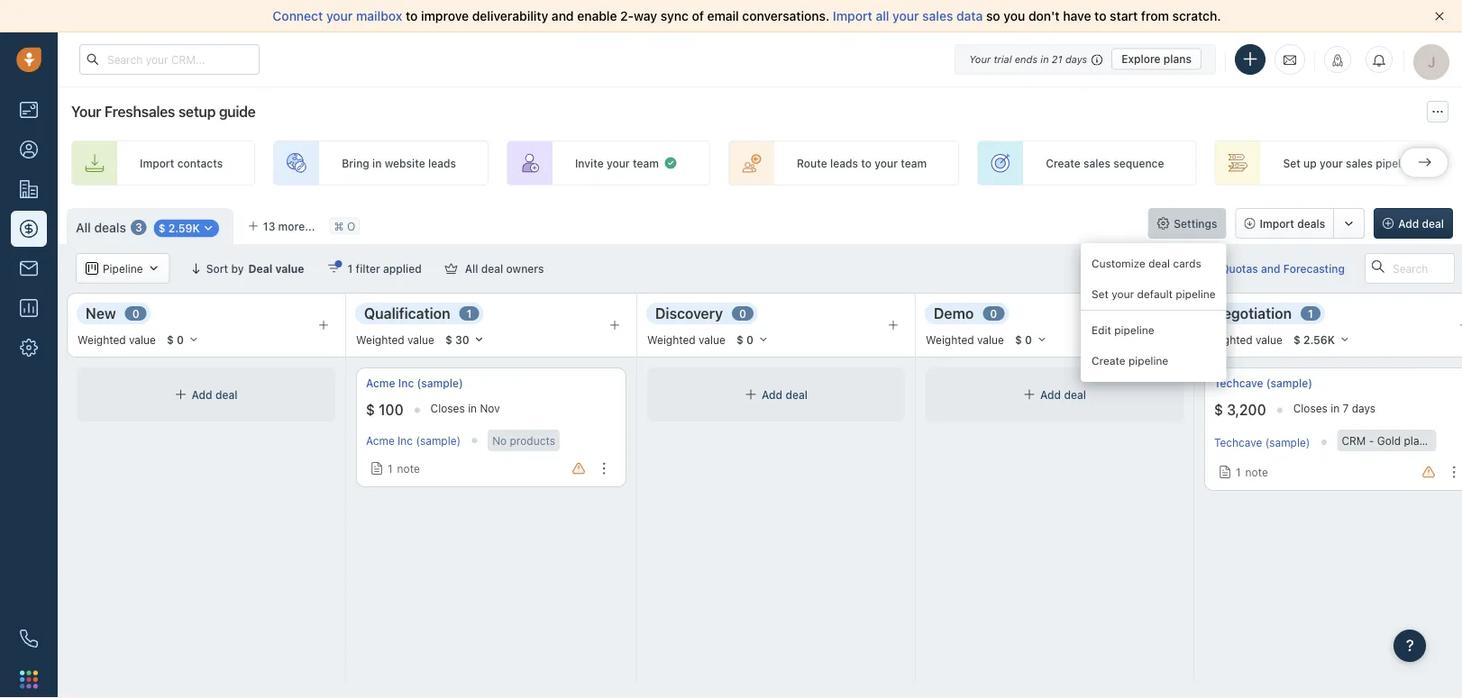 Task type: vqa. For each thing, say whether or not it's contained in the screenshot.
topmost THE WIDGETZ.IO (SAMPLE) link
no



Task type: locate. For each thing, give the bounding box(es) containing it.
weighted value for discovery
[[647, 333, 726, 346]]

weighted for new
[[78, 333, 126, 346]]

$ 0 button for new
[[159, 330, 207, 350]]

1 horizontal spatial and
[[1261, 262, 1281, 275]]

Search field
[[1365, 253, 1455, 284]]

days right the 21
[[1066, 53, 1088, 65]]

techcave (sample) up the "3,200"
[[1215, 377, 1313, 390]]

sort by deal value
[[206, 262, 304, 275]]

weighted value for demo
[[926, 333, 1004, 346]]

2 $ 0 button from the left
[[728, 330, 777, 350]]

settings menu
[[1081, 243, 1227, 382]]

create down edit
[[1092, 355, 1126, 367]]

all for deal
[[465, 262, 478, 275]]

set inside set your default pipeline menu item
[[1092, 288, 1109, 301]]

note down the 100 on the left bottom of page
[[397, 463, 420, 475]]

2 acme from the top
[[366, 435, 395, 447]]

acme inc (sample) link up the 100 on the left bottom of page
[[366, 376, 463, 391]]

3 weighted from the left
[[647, 333, 696, 346]]

sequence
[[1114, 157, 1164, 169]]

0 horizontal spatial note
[[397, 463, 420, 475]]

0 vertical spatial and
[[552, 9, 574, 23]]

weighted down demo
[[926, 333, 974, 346]]

import for import deals
[[1260, 217, 1295, 230]]

1 horizontal spatial $ 0 button
[[728, 330, 777, 350]]

1 horizontal spatial team
[[901, 157, 927, 169]]

1 horizontal spatial set
[[1283, 157, 1301, 169]]

0 vertical spatial your
[[969, 53, 991, 65]]

pipeline
[[1376, 157, 1417, 169], [1176, 288, 1216, 301], [1115, 324, 1155, 337], [1129, 355, 1169, 367]]

1 weighted from the left
[[78, 333, 126, 346]]

techcave
[[1215, 377, 1264, 390], [1215, 436, 1263, 449]]

0 horizontal spatial all
[[76, 220, 91, 235]]

weighted down new on the left
[[78, 333, 126, 346]]

0 horizontal spatial 1 note
[[388, 463, 420, 475]]

owners
[[506, 262, 544, 275]]

1 horizontal spatial import
[[833, 9, 873, 23]]

weighted value down negotiation
[[1205, 333, 1283, 346]]

5 weighted value from the left
[[1205, 333, 1283, 346]]

1 $ 0 from the left
[[167, 334, 184, 346]]

container_wx8msf4aqz5i3rn1 image right "2.59k"
[[202, 222, 214, 235]]

container_wx8msf4aqz5i3rn1 image
[[664, 156, 678, 170], [148, 262, 160, 275], [445, 262, 458, 275], [175, 389, 187, 401], [745, 389, 757, 401], [1023, 389, 1036, 401], [371, 463, 383, 475], [1219, 466, 1232, 479]]

deals up forecasting
[[1298, 217, 1326, 230]]

weighted value down new on the left
[[78, 333, 156, 346]]

import deals group
[[1236, 208, 1365, 239]]

container_wx8msf4aqz5i3rn1 image inside $ 2.59k button
[[202, 222, 214, 235]]

no products
[[492, 435, 555, 447]]

import inside import deals button
[[1260, 217, 1295, 230]]

deals for import
[[1298, 217, 1326, 230]]

0 vertical spatial create
[[1046, 157, 1081, 169]]

0 vertical spatial all
[[76, 220, 91, 235]]

leads right route
[[830, 157, 858, 169]]

2 team from the left
[[901, 157, 927, 169]]

1 techcave (sample) link from the top
[[1215, 376, 1313, 391]]

techcave (sample) link down the "3,200"
[[1215, 436, 1310, 449]]

have
[[1063, 9, 1091, 23]]

weighted value for negotiation
[[1205, 333, 1283, 346]]

2 vertical spatial import
[[1260, 217, 1295, 230]]

days right 7
[[1352, 403, 1376, 415]]

$ 0 button for discovery
[[728, 330, 777, 350]]

all deals 3
[[76, 220, 142, 235]]

1 vertical spatial and
[[1261, 262, 1281, 275]]

1 note for $ 3,200
[[1236, 466, 1268, 479]]

weighted down discovery
[[647, 333, 696, 346]]

acme
[[366, 377, 395, 390], [366, 435, 395, 447]]

create sales sequence
[[1046, 157, 1164, 169]]

in left nov
[[468, 403, 477, 415]]

monthl
[[1429, 435, 1463, 447]]

container_wx8msf4aqz5i3rn1 image left pipeline
[[86, 262, 98, 275]]

container_wx8msf4aqz5i3rn1 image inside pipeline "dropdown button"
[[86, 262, 98, 275]]

inc up the 100 on the left bottom of page
[[398, 377, 414, 390]]

0 vertical spatial techcave (sample)
[[1215, 377, 1313, 390]]

(sample) up closes in nov
[[417, 377, 463, 390]]

0 vertical spatial techcave (sample) link
[[1215, 376, 1313, 391]]

route leads to your team link
[[728, 141, 960, 186]]

1 vertical spatial your
[[71, 103, 101, 120]]

0 horizontal spatial closes
[[431, 403, 465, 415]]

all left 3
[[76, 220, 91, 235]]

all inside button
[[465, 262, 478, 275]]

contacts
[[177, 157, 223, 169]]

1 vertical spatial all
[[465, 262, 478, 275]]

deal
[[248, 262, 273, 275]]

set left up
[[1283, 157, 1301, 169]]

explore plans link
[[1112, 48, 1202, 70]]

import for import contacts
[[140, 157, 174, 169]]

3 $ 0 from the left
[[1015, 334, 1032, 346]]

1 vertical spatial techcave
[[1215, 436, 1263, 449]]

demo
[[934, 305, 974, 322]]

1 vertical spatial techcave (sample)
[[1215, 436, 1310, 449]]

1 up $ 30 button
[[467, 307, 472, 320]]

customize
[[1092, 257, 1146, 270]]

value for negotiation
[[1256, 333, 1283, 346]]

your right route
[[875, 157, 898, 169]]

inc down the 100 on the left bottom of page
[[398, 435, 413, 447]]

container_wx8msf4aqz5i3rn1 image inside settings popup button
[[1157, 217, 1170, 230]]

crm - gold plan monthl
[[1342, 435, 1463, 447]]

o
[[347, 220, 355, 233]]

1 vertical spatial acme inc (sample) link
[[366, 435, 461, 447]]

$ 0 button
[[159, 330, 207, 350], [728, 330, 777, 350], [1007, 330, 1056, 350]]

1 horizontal spatial leads
[[830, 157, 858, 169]]

1 techcave from the top
[[1215, 377, 1264, 390]]

weighted value down qualification
[[356, 333, 434, 346]]

value for qualification
[[408, 333, 434, 346]]

your down customize
[[1112, 288, 1134, 301]]

1 vertical spatial acme inc (sample)
[[366, 435, 461, 447]]

1 team from the left
[[633, 157, 659, 169]]

1 weighted value from the left
[[78, 333, 156, 346]]

0 vertical spatial set
[[1283, 157, 1301, 169]]

weighted for demo
[[926, 333, 974, 346]]

2 horizontal spatial $ 0
[[1015, 334, 1032, 346]]

4 weighted value from the left
[[926, 333, 1004, 346]]

1 horizontal spatial create
[[1092, 355, 1126, 367]]

your left trial
[[969, 53, 991, 65]]

create left sequence on the top right
[[1046, 157, 1081, 169]]

container_wx8msf4aqz5i3rn1 image left settings
[[1157, 217, 1170, 230]]

import contacts link
[[71, 141, 255, 186]]

import deals
[[1260, 217, 1326, 230]]

value for new
[[129, 333, 156, 346]]

in left 7
[[1331, 403, 1340, 415]]

2 techcave (sample) from the top
[[1215, 436, 1310, 449]]

scratch.
[[1173, 9, 1221, 23]]

⌘ o
[[334, 220, 355, 233]]

2 acme inc (sample) from the top
[[366, 435, 461, 447]]

closes in nov
[[431, 403, 500, 415]]

2 acme inc (sample) link from the top
[[366, 435, 461, 447]]

in left the 21
[[1041, 53, 1049, 65]]

2 horizontal spatial sales
[[1346, 157, 1373, 169]]

connect your mailbox to improve deliverability and enable 2-way sync of email conversations. import all your sales data so you don't have to start from scratch.
[[273, 9, 1221, 23]]

discovery
[[656, 305, 723, 322]]

pipeline up create pipeline
[[1115, 324, 1155, 337]]

0 vertical spatial inc
[[398, 377, 414, 390]]

import up quotas and forecasting
[[1260, 217, 1295, 230]]

container_wx8msf4aqz5i3rn1 image left the filter
[[328, 262, 340, 275]]

techcave (sample) link up the "3,200"
[[1215, 376, 1313, 391]]

all left the owners
[[465, 262, 478, 275]]

techcave (sample) down the "3,200"
[[1215, 436, 1310, 449]]

techcave up $ 3,200
[[1215, 377, 1264, 390]]

weighted down qualification
[[356, 333, 405, 346]]

techcave down $ 3,200
[[1215, 436, 1263, 449]]

3 $ 0 button from the left
[[1007, 330, 1056, 350]]

weighted for qualification
[[356, 333, 405, 346]]

sales left sequence on the top right
[[1084, 157, 1111, 169]]

and right quotas
[[1261, 262, 1281, 275]]

3 weighted value from the left
[[647, 333, 726, 346]]

acme inc (sample) down the 100 on the left bottom of page
[[366, 435, 461, 447]]

closes left nov
[[431, 403, 465, 415]]

enable
[[577, 9, 617, 23]]

create pipeline menu item
[[1081, 346, 1227, 377]]

mailbox
[[356, 9, 402, 23]]

1 horizontal spatial closes
[[1294, 403, 1328, 415]]

1 $ 0 button from the left
[[159, 330, 207, 350]]

products
[[510, 435, 555, 447]]

your
[[326, 9, 353, 23], [893, 9, 919, 23], [607, 157, 630, 169], [875, 157, 898, 169], [1320, 157, 1343, 169], [1112, 288, 1134, 301]]

inc
[[398, 377, 414, 390], [398, 435, 413, 447]]

pipeline down edit pipeline menu item
[[1129, 355, 1169, 367]]

2 leads from the left
[[830, 157, 858, 169]]

import inside 'import contacts' link
[[140, 157, 174, 169]]

0 vertical spatial acme
[[366, 377, 395, 390]]

acme inc (sample) up the 100 on the left bottom of page
[[366, 377, 463, 390]]

plans
[[1164, 53, 1192, 65]]

0 horizontal spatial $ 0
[[167, 334, 184, 346]]

1 acme inc (sample) from the top
[[366, 377, 463, 390]]

0 horizontal spatial leads
[[428, 157, 456, 169]]

to right mailbox
[[406, 9, 418, 23]]

sales left data
[[923, 9, 953, 23]]

and left enable
[[552, 9, 574, 23]]

2 weighted from the left
[[356, 333, 405, 346]]

acme inc (sample) link down the 100 on the left bottom of page
[[366, 435, 461, 447]]

0 vertical spatial acme inc (sample)
[[366, 377, 463, 390]]

leads right website
[[428, 157, 456, 169]]

1 vertical spatial create
[[1092, 355, 1126, 367]]

to left start
[[1095, 9, 1107, 23]]

acme down '$ 100'
[[366, 435, 395, 447]]

import
[[833, 9, 873, 23], [140, 157, 174, 169], [1260, 217, 1295, 230]]

1 vertical spatial techcave (sample) link
[[1215, 436, 1310, 449]]

0 horizontal spatial $ 0 button
[[159, 330, 207, 350]]

acme up '$ 100'
[[366, 377, 395, 390]]

email
[[707, 9, 739, 23]]

note down the "3,200"
[[1246, 466, 1268, 479]]

deals
[[1298, 217, 1326, 230], [94, 220, 126, 235]]

$
[[158, 222, 166, 235], [167, 334, 174, 346], [445, 334, 452, 346], [737, 334, 744, 346], [1015, 334, 1022, 346], [1294, 334, 1301, 346], [366, 402, 375, 419], [1215, 402, 1224, 419]]

in right bring
[[372, 157, 382, 169]]

add deal
[[1399, 217, 1444, 230], [192, 389, 238, 401], [762, 389, 808, 401], [1041, 389, 1086, 401]]

import left contacts
[[140, 157, 174, 169]]

note for $ 3,200
[[1246, 466, 1268, 479]]

your left freshsales
[[71, 103, 101, 120]]

by
[[231, 262, 244, 275]]

1 vertical spatial days
[[1352, 403, 1376, 415]]

deals for all
[[94, 220, 126, 235]]

1 horizontal spatial note
[[1246, 466, 1268, 479]]

conversations.
[[742, 9, 830, 23]]

deal inside menu item
[[1149, 257, 1170, 270]]

deal
[[1422, 217, 1444, 230], [1149, 257, 1170, 270], [481, 262, 503, 275], [215, 389, 238, 401], [786, 389, 808, 401], [1064, 389, 1086, 401]]

2 closes from the left
[[1294, 403, 1328, 415]]

phone image
[[20, 630, 38, 648]]

all deal owners button
[[433, 253, 556, 284]]

1 note down the 100 on the left bottom of page
[[388, 463, 420, 475]]

0 horizontal spatial your
[[71, 103, 101, 120]]

0 vertical spatial import
[[833, 9, 873, 23]]

weighted down negotiation
[[1205, 333, 1253, 346]]

1 horizontal spatial your
[[969, 53, 991, 65]]

2 $ 0 from the left
[[737, 334, 754, 346]]

create
[[1046, 157, 1081, 169], [1092, 355, 1126, 367]]

0 horizontal spatial days
[[1066, 53, 1088, 65]]

import all your sales data link
[[833, 9, 986, 23]]

5 weighted from the left
[[1205, 333, 1253, 346]]

1 horizontal spatial 1 note
[[1236, 466, 1268, 479]]

website
[[385, 157, 425, 169]]

4 weighted from the left
[[926, 333, 974, 346]]

1 note down the "3,200"
[[1236, 466, 1268, 479]]

all for deals
[[76, 220, 91, 235]]

your
[[969, 53, 991, 65], [71, 103, 101, 120]]

deals inside button
[[1298, 217, 1326, 230]]

1 horizontal spatial all
[[465, 262, 478, 275]]

note
[[397, 463, 420, 475], [1246, 466, 1268, 479]]

1 vertical spatial set
[[1092, 288, 1109, 301]]

1 note for $ 100
[[388, 463, 420, 475]]

add
[[1399, 217, 1419, 230], [192, 389, 212, 401], [762, 389, 783, 401], [1041, 389, 1061, 401]]

set for set up your sales pipeline
[[1283, 157, 1301, 169]]

closes
[[431, 403, 465, 415], [1294, 403, 1328, 415]]

1 note
[[388, 463, 420, 475], [1236, 466, 1268, 479]]

note for $ 100
[[397, 463, 420, 475]]

0 horizontal spatial set
[[1092, 288, 1109, 301]]

0 vertical spatial acme inc (sample) link
[[366, 376, 463, 391]]

$ 0 for discovery
[[737, 334, 754, 346]]

container_wx8msf4aqz5i3rn1 image
[[1157, 217, 1170, 230], [202, 222, 214, 235], [86, 262, 98, 275], [328, 262, 340, 275]]

create inside menu item
[[1092, 355, 1126, 367]]

sales right up
[[1346, 157, 1373, 169]]

0 horizontal spatial team
[[633, 157, 659, 169]]

1 closes from the left
[[431, 403, 465, 415]]

1 leads from the left
[[428, 157, 456, 169]]

edit pipeline
[[1092, 324, 1155, 337]]

$ inside button
[[1294, 334, 1301, 346]]

set inside "set up your sales pipeline" link
[[1283, 157, 1301, 169]]

0 vertical spatial techcave
[[1215, 377, 1264, 390]]

techcave (sample) link
[[1215, 376, 1313, 391], [1215, 436, 1310, 449]]

1 down the 100 on the left bottom of page
[[388, 463, 393, 475]]

create sales sequence link
[[978, 141, 1197, 186]]

all
[[76, 220, 91, 235], [465, 262, 478, 275]]

0 horizontal spatial deals
[[94, 220, 126, 235]]

0 horizontal spatial create
[[1046, 157, 1081, 169]]

2 horizontal spatial to
[[1095, 9, 1107, 23]]

(sample) down closes in nov
[[416, 435, 461, 447]]

2 weighted value from the left
[[356, 333, 434, 346]]

value for discovery
[[699, 333, 726, 346]]

deal inside "button"
[[1422, 217, 1444, 230]]

0 horizontal spatial import
[[140, 157, 174, 169]]

set
[[1283, 157, 1301, 169], [1092, 288, 1109, 301]]

to right route
[[861, 157, 872, 169]]

1 vertical spatial inc
[[398, 435, 413, 447]]

1 vertical spatial acme
[[366, 435, 395, 447]]

closes left 7
[[1294, 403, 1328, 415]]

import left all
[[833, 9, 873, 23]]

email image
[[1284, 52, 1297, 67]]

value
[[275, 262, 304, 275], [129, 333, 156, 346], [408, 333, 434, 346], [699, 333, 726, 346], [977, 333, 1004, 346], [1256, 333, 1283, 346]]

1 horizontal spatial deals
[[1298, 217, 1326, 230]]

negotiation
[[1213, 305, 1292, 322]]

data
[[957, 9, 983, 23]]

2 horizontal spatial $ 0 button
[[1007, 330, 1056, 350]]

weighted value down discovery
[[647, 333, 726, 346]]

forecasting
[[1284, 262, 1345, 275]]

1 left the filter
[[348, 262, 353, 275]]

customize deal cards
[[1092, 257, 1202, 270]]

weighted value down demo
[[926, 333, 1004, 346]]

set down customize
[[1092, 288, 1109, 301]]

1 horizontal spatial $ 0
[[737, 334, 754, 346]]

1 inc from the top
[[398, 377, 414, 390]]

deals left 3
[[94, 220, 126, 235]]

2 horizontal spatial import
[[1260, 217, 1295, 230]]

your right invite
[[607, 157, 630, 169]]

your right up
[[1320, 157, 1343, 169]]

closes in 7 days
[[1294, 403, 1376, 415]]

1 acme from the top
[[366, 377, 395, 390]]

1 vertical spatial import
[[140, 157, 174, 169]]



Task type: describe. For each thing, give the bounding box(es) containing it.
edit
[[1092, 324, 1112, 337]]

pipeline
[[103, 262, 143, 275]]

13 more... button
[[238, 214, 325, 239]]

1 down $ 3,200
[[1236, 466, 1241, 479]]

crm
[[1342, 435, 1366, 447]]

3
[[135, 221, 142, 234]]

add deal inside "button"
[[1399, 217, 1444, 230]]

$ 2.59k button
[[154, 219, 219, 237]]

1 horizontal spatial days
[[1352, 403, 1376, 415]]

(sample) down $ 2.56k
[[1267, 377, 1313, 390]]

applied
[[383, 262, 422, 275]]

Search your CRM... text field
[[79, 44, 260, 75]]

explore
[[1122, 53, 1161, 65]]

no
[[492, 435, 507, 447]]

set up your sales pipeline
[[1283, 157, 1417, 169]]

$ 100
[[366, 402, 404, 419]]

container_wx8msf4aqz5i3rn1 image inside 1 filter applied button
[[328, 262, 340, 275]]

1 techcave (sample) from the top
[[1215, 377, 1313, 390]]

invite
[[575, 157, 604, 169]]

0 horizontal spatial sales
[[923, 9, 953, 23]]

7
[[1343, 403, 1349, 415]]

13
[[263, 220, 275, 233]]

0 horizontal spatial and
[[552, 9, 574, 23]]

freshworks switcher image
[[20, 671, 38, 689]]

2 techcave (sample) link from the top
[[1215, 436, 1310, 449]]

qualification
[[364, 305, 450, 322]]

(sample) down the "3,200"
[[1266, 436, 1310, 449]]

bring in website leads link
[[273, 141, 489, 186]]

your inside menu item
[[1112, 288, 1134, 301]]

closes for $ 100
[[431, 403, 465, 415]]

filter
[[356, 262, 380, 275]]

$ inside popup button
[[158, 222, 166, 235]]

13 more...
[[263, 220, 315, 233]]

default
[[1138, 288, 1173, 301]]

bring
[[342, 157, 370, 169]]

⌘
[[334, 220, 344, 233]]

pipeline down cards
[[1176, 288, 1216, 301]]

container_wx8msf4aqz5i3rn1 image inside pipeline "dropdown button"
[[148, 262, 160, 275]]

gold
[[1377, 435, 1401, 447]]

freshsales
[[104, 103, 175, 120]]

cards
[[1173, 257, 1202, 270]]

edit pipeline menu item
[[1081, 316, 1227, 346]]

value for demo
[[977, 333, 1004, 346]]

1 filter applied
[[348, 262, 422, 275]]

2.56k
[[1304, 334, 1335, 346]]

phone element
[[11, 621, 47, 657]]

import deals button
[[1236, 208, 1335, 239]]

create for create pipeline
[[1092, 355, 1126, 367]]

quotas
[[1221, 262, 1258, 275]]

1 acme inc (sample) link from the top
[[366, 376, 463, 391]]

create pipeline
[[1092, 355, 1169, 367]]

sort
[[206, 262, 228, 275]]

your right all
[[893, 9, 919, 23]]

in for closes in nov
[[468, 403, 477, 415]]

setup
[[178, 103, 216, 120]]

connect
[[273, 9, 323, 23]]

of
[[692, 9, 704, 23]]

route leads to your team
[[797, 157, 927, 169]]

your for your freshsales setup guide
[[71, 103, 101, 120]]

quotas and forecasting
[[1221, 262, 1345, 275]]

2 inc from the top
[[398, 435, 413, 447]]

$ 0 for demo
[[1015, 334, 1032, 346]]

pipeline button
[[76, 253, 170, 284]]

more...
[[278, 220, 315, 233]]

start
[[1110, 9, 1138, 23]]

$ 0 button for demo
[[1007, 330, 1056, 350]]

2 techcave from the top
[[1215, 436, 1263, 449]]

closes for $ 3,200
[[1294, 403, 1328, 415]]

1 up $ 2.56k
[[1308, 307, 1314, 320]]

all deals link
[[76, 219, 126, 237]]

1 inside button
[[348, 262, 353, 275]]

container_wx8msf4aqz5i3rn1 image inside 'all deal owners' button
[[445, 262, 458, 275]]

your left mailbox
[[326, 9, 353, 23]]

invite your team
[[575, 157, 659, 169]]

100
[[379, 402, 404, 419]]

$ 0 for new
[[167, 334, 184, 346]]

2-
[[620, 9, 634, 23]]

$ 3,200
[[1215, 402, 1267, 419]]

guide
[[219, 103, 256, 120]]

$ 2.59k
[[158, 222, 200, 235]]

set for set your default pipeline
[[1092, 288, 1109, 301]]

import contacts
[[140, 157, 223, 169]]

settings
[[1174, 217, 1218, 230]]

weighted value for qualification
[[356, 333, 434, 346]]

your freshsales setup guide
[[71, 103, 256, 120]]

set your default pipeline menu item
[[1081, 280, 1227, 310]]

leads inside the bring in website leads link
[[428, 157, 456, 169]]

improve
[[421, 9, 469, 23]]

0 horizontal spatial to
[[406, 9, 418, 23]]

2.59k
[[168, 222, 200, 235]]

new
[[86, 305, 116, 322]]

quotas and forecasting link
[[1204, 253, 1363, 284]]

trial
[[994, 53, 1012, 65]]

close image
[[1435, 12, 1444, 21]]

$ 30 button
[[437, 330, 493, 350]]

bring in website leads
[[342, 157, 456, 169]]

weighted for discovery
[[647, 333, 696, 346]]

customize deal cards menu item
[[1081, 249, 1227, 280]]

add inside "button"
[[1399, 217, 1419, 230]]

$ 2.56k button
[[1286, 330, 1359, 350]]

3,200
[[1227, 402, 1267, 419]]

create for create sales sequence
[[1046, 157, 1081, 169]]

$ 2.59k button
[[149, 217, 224, 238]]

you
[[1004, 9, 1026, 23]]

set your default pipeline
[[1092, 288, 1216, 301]]

add deal button
[[1374, 208, 1453, 239]]

1 horizontal spatial sales
[[1084, 157, 1111, 169]]

deal inside button
[[481, 262, 503, 275]]

so
[[986, 9, 1001, 23]]

all deal owners
[[465, 262, 544, 275]]

nov
[[480, 403, 500, 415]]

weighted value for new
[[78, 333, 156, 346]]

1 horizontal spatial to
[[861, 157, 872, 169]]

don't
[[1029, 9, 1060, 23]]

explore plans
[[1122, 53, 1192, 65]]

weighted for negotiation
[[1205, 333, 1253, 346]]

your for your trial ends in 21 days
[[969, 53, 991, 65]]

pipeline up add deal "button" at the top right of the page
[[1376, 157, 1417, 169]]

in for closes in 7 days
[[1331, 403, 1340, 415]]

set up your sales pipeline link
[[1215, 141, 1450, 186]]

settings button
[[1148, 208, 1227, 239]]

sync
[[661, 9, 689, 23]]

leads inside route leads to your team link
[[830, 157, 858, 169]]

way
[[634, 9, 657, 23]]

0 vertical spatial days
[[1066, 53, 1088, 65]]

your trial ends in 21 days
[[969, 53, 1088, 65]]

$ 2.56k
[[1294, 334, 1335, 346]]

30
[[455, 334, 470, 346]]

container_wx8msf4aqz5i3rn1 image inside invite your team link
[[664, 156, 678, 170]]

1 filter applied button
[[316, 253, 433, 284]]

up
[[1304, 157, 1317, 169]]

all
[[876, 9, 889, 23]]

in for bring in website leads
[[372, 157, 382, 169]]



